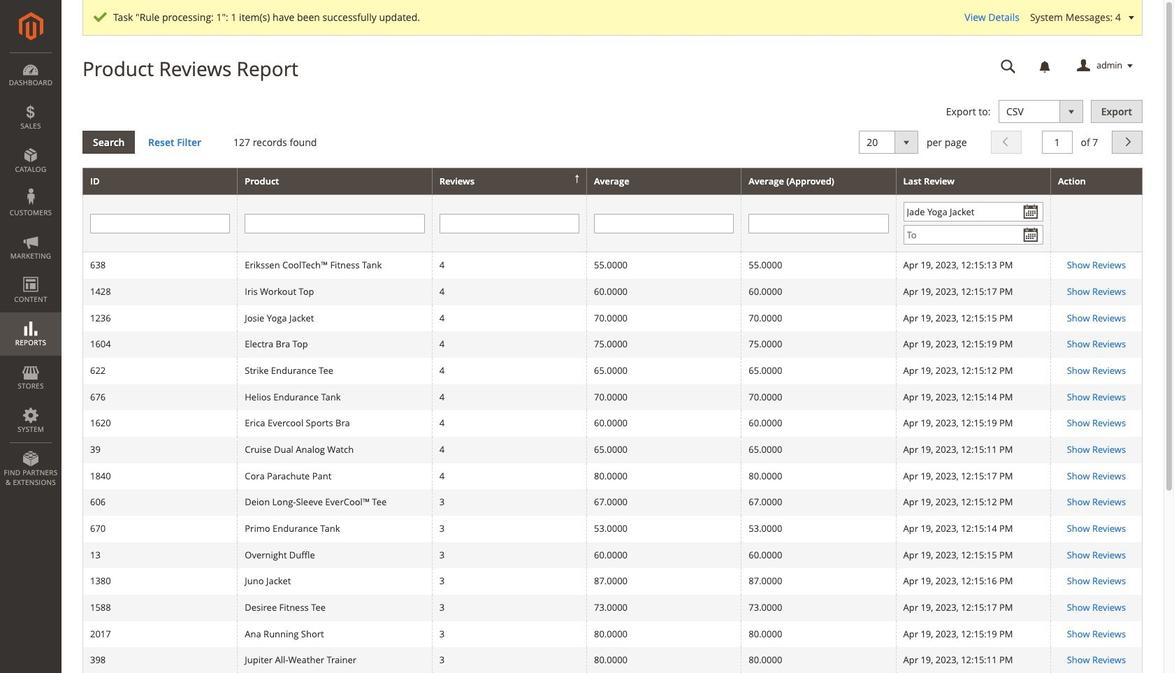 Task type: locate. For each thing, give the bounding box(es) containing it.
magento admin panel image
[[19, 12, 43, 41]]

None text field
[[992, 54, 1027, 78], [749, 214, 889, 233], [992, 54, 1027, 78], [749, 214, 889, 233]]

To text field
[[904, 225, 1044, 245]]

None text field
[[1043, 131, 1073, 154], [90, 214, 230, 233], [245, 214, 425, 233], [440, 214, 580, 233], [594, 214, 734, 233], [1043, 131, 1073, 154], [90, 214, 230, 233], [245, 214, 425, 233], [440, 214, 580, 233], [594, 214, 734, 233]]

From text field
[[904, 202, 1044, 222]]

menu bar
[[0, 52, 62, 495]]



